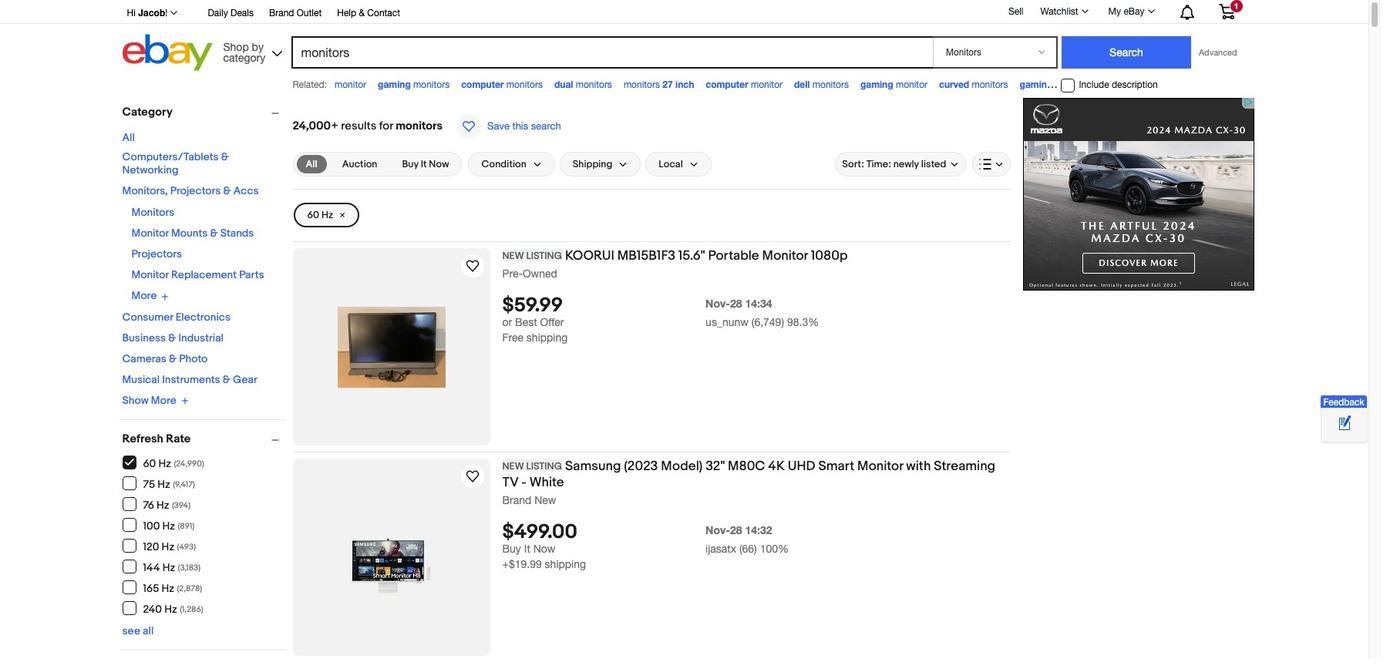 Task type: vqa. For each thing, say whether or not it's contained in the screenshot.


Task type: locate. For each thing, give the bounding box(es) containing it.
& inside account "navigation"
[[359, 8, 365, 19]]

buy it now
[[402, 158, 449, 170]]

60 down 'all selected' 'text box'
[[307, 209, 319, 221]]

4 monitor from the left
[[1098, 79, 1132, 90]]

100 hz (891)
[[143, 520, 195, 533]]

nov- up us_nunw at top right
[[706, 297, 731, 310]]

monitors left dual
[[507, 79, 543, 90]]

listed
[[922, 158, 947, 170]]

hz up 75 hz (9,417)
[[159, 457, 171, 470]]

search
[[531, 120, 561, 132]]

gaming for gaming monitor
[[861, 79, 894, 90]]

consumer
[[122, 311, 173, 324]]

0 vertical spatial 28
[[731, 297, 743, 310]]

60
[[307, 209, 319, 221], [143, 457, 156, 470]]

(2023
[[624, 459, 658, 474]]

all link
[[122, 131, 135, 144], [297, 155, 327, 174]]

1 horizontal spatial all link
[[297, 155, 327, 174]]

28 up (66) in the bottom of the page
[[731, 524, 743, 537]]

1 vertical spatial now
[[534, 543, 556, 556]]

1 vertical spatial all
[[306, 158, 318, 170]]

0 horizontal spatial brand
[[269, 8, 294, 19]]

1 horizontal spatial now
[[534, 543, 556, 556]]

monitors right dell
[[813, 79, 849, 90]]

daily
[[208, 8, 228, 19]]

0 vertical spatial brand
[[269, 8, 294, 19]]

0 vertical spatial nov-
[[706, 297, 731, 310]]

60 inside main content
[[307, 209, 319, 221]]

computer for computer monitor
[[706, 79, 749, 90]]

monitors inside computer monitors
[[507, 79, 543, 90]]

monitors for curved
[[972, 79, 1009, 90]]

new up pre-
[[503, 250, 524, 262]]

computers/tablets & networking
[[122, 150, 229, 177]]

brand down tv
[[503, 495, 532, 507]]

1 gaming from the left
[[378, 79, 411, 90]]

1 vertical spatial 28
[[731, 524, 743, 537]]

1 vertical spatial more
[[151, 394, 176, 407]]

2 monitor link from the left
[[1098, 79, 1173, 90]]

1 computer from the left
[[461, 79, 504, 90]]

shop
[[223, 41, 249, 53]]

monitors inside main content
[[396, 119, 443, 133]]

listing
[[526, 250, 562, 262], [526, 461, 562, 473]]

new inside samsung (2023 model) 32" m80c 4k uhd smart monitor with streaming tv - white heading
[[503, 461, 524, 473]]

business & industrial link
[[122, 331, 224, 344]]

2 listing from the top
[[526, 461, 562, 473]]

120
[[143, 540, 159, 554]]

2 monitor from the left
[[751, 79, 783, 90]]

0 horizontal spatial 60
[[143, 457, 156, 470]]

hz right 144
[[162, 561, 175, 574]]

& left stands
[[210, 227, 218, 240]]

monitor left the with
[[858, 459, 904, 474]]

monitor down monitors link
[[132, 227, 169, 240]]

all
[[143, 625, 154, 638]]

main content containing $59.99
[[293, 98, 1011, 660]]

& right help
[[359, 8, 365, 19]]

owned
[[523, 268, 558, 280]]

nov- up ijasatx
[[706, 524, 731, 537]]

1 listing from the top
[[526, 250, 562, 262]]

buy
[[402, 158, 419, 170], [503, 543, 521, 556]]

monitor
[[132, 227, 169, 240], [763, 248, 808, 264], [132, 268, 169, 282], [858, 459, 904, 474]]

0 horizontal spatial gaming
[[378, 79, 411, 90]]

listing for new listing
[[526, 461, 562, 473]]

1 horizontal spatial brand
[[503, 495, 532, 507]]

stands
[[220, 227, 254, 240]]

new listing koorui mb15b1f3 15.6" portable monitor 1080p pre-owned
[[503, 248, 848, 280]]

2 nov- from the top
[[706, 524, 731, 537]]

gaming monitors
[[378, 79, 450, 90]]

1 nov- from the top
[[706, 297, 731, 310]]

listing inside samsung (2023 model) 32" m80c 4k uhd smart monitor with streaming tv - white heading
[[526, 461, 562, 473]]

(3,183)
[[178, 563, 201, 573]]

1 vertical spatial brand
[[503, 495, 532, 507]]

monitors right for
[[396, 119, 443, 133]]

watchlist link
[[1033, 2, 1096, 21]]

hz right '76'
[[157, 499, 169, 512]]

1 horizontal spatial 60
[[307, 209, 319, 221]]

All selected text field
[[306, 157, 318, 171]]

None submit
[[1062, 36, 1192, 69]]

shipping inside us_nunw (6,749) 98.3% free shipping
[[527, 332, 568, 344]]

nov- inside nov-28 14:34 or best offer
[[706, 297, 731, 310]]

buy right 'auction'
[[402, 158, 419, 170]]

gaming right 'dell monitors'
[[861, 79, 894, 90]]

60 up 75
[[143, 457, 156, 470]]

computer right inch
[[706, 79, 749, 90]]

monitors inside monitors 27 inch
[[624, 79, 660, 90]]

1 vertical spatial projectors
[[132, 248, 182, 261]]

28 up us_nunw at top right
[[731, 297, 743, 310]]

0 horizontal spatial buy
[[402, 158, 419, 170]]

76
[[143, 499, 154, 512]]

monitors inside dual monitors
[[576, 79, 612, 90]]

it right 'auction'
[[421, 158, 427, 170]]

0 vertical spatial shipping
[[527, 332, 568, 344]]

1 vertical spatial shipping
[[545, 559, 586, 571]]

75
[[143, 478, 155, 491]]

now left condition
[[429, 158, 449, 170]]

category
[[122, 105, 173, 120]]

hz right 100
[[162, 520, 175, 533]]

sell
[[1009, 6, 1024, 17]]

it up the +$19.99
[[524, 543, 531, 556]]

1 monitor from the left
[[335, 79, 367, 90]]

projectors down computers/tablets & networking
[[170, 184, 221, 197]]

0 vertical spatial projectors
[[170, 184, 221, 197]]

monitors inside the curved monitors
[[972, 79, 1009, 90]]

now up the +$19.99
[[534, 543, 556, 556]]

gaming pc
[[1020, 79, 1067, 90]]

computer up the save
[[461, 79, 504, 90]]

monitor link right related:
[[335, 79, 367, 90]]

projectors inside monitors monitor mounts & stands projectors monitor replacement parts
[[132, 248, 182, 261]]

1 vertical spatial buy
[[503, 543, 521, 556]]

hz down auction 'link'
[[322, 209, 333, 221]]

condition
[[482, 158, 527, 170]]

show more
[[122, 394, 176, 407]]

more right show
[[151, 394, 176, 407]]

144 hz (3,183)
[[143, 561, 201, 574]]

ijasatx (66) 100% +$19.99 shipping
[[503, 543, 789, 571]]

1 vertical spatial nov-
[[706, 524, 731, 537]]

brand inside main content
[[503, 495, 532, 507]]

monitor inside 'new listing koorui mb15b1f3 15.6" portable monitor 1080p pre-owned'
[[763, 248, 808, 264]]

gaming for gaming monitors
[[378, 79, 411, 90]]

165
[[143, 582, 159, 595]]

my ebay
[[1109, 6, 1145, 17]]

new for new listing
[[503, 461, 524, 473]]

my ebay link
[[1101, 2, 1162, 21]]

gaming left 'pc'
[[1020, 79, 1053, 90]]

monitor right related:
[[335, 79, 367, 90]]

(394)
[[172, 500, 191, 510]]

0 horizontal spatial monitor link
[[335, 79, 367, 90]]

advertisement region
[[1023, 98, 1255, 291]]

curved monitors
[[940, 79, 1009, 90]]

computer
[[461, 79, 504, 90], [706, 79, 749, 90]]

us_nunw
[[706, 316, 749, 329]]

1 horizontal spatial buy
[[503, 543, 521, 556]]

samsung
[[566, 459, 621, 474]]

dell
[[795, 79, 810, 90]]

98.3%
[[788, 316, 819, 329]]

it
[[421, 158, 427, 170], [524, 543, 531, 556]]

monitors left computer monitors
[[414, 79, 450, 90]]

all link down 24,000
[[297, 155, 327, 174]]

0 horizontal spatial now
[[429, 158, 449, 170]]

mb15b1f3
[[618, 248, 676, 264]]

monitors right curved
[[972, 79, 1009, 90]]

-
[[522, 475, 527, 491]]

buy up the +$19.99
[[503, 543, 521, 556]]

28
[[731, 297, 743, 310], [731, 524, 743, 537]]

2 gaming from the left
[[861, 79, 894, 90]]

shipping down 'offer'
[[527, 332, 568, 344]]

monitor left "1080p"
[[763, 248, 808, 264]]

inch
[[676, 79, 695, 90]]

brand for brand outlet
[[269, 8, 294, 19]]

2 computer from the left
[[706, 79, 749, 90]]

4k
[[769, 459, 785, 474]]

now
[[429, 158, 449, 170], [534, 543, 556, 556]]

0 vertical spatial new
[[503, 250, 524, 262]]

projectors down mounts
[[132, 248, 182, 261]]

brand outlet link
[[269, 5, 322, 22]]

76 hz (394)
[[143, 499, 191, 512]]

1 vertical spatial all link
[[297, 155, 327, 174]]

28 inside nov-28 14:34 or best offer
[[731, 297, 743, 310]]

1 28 from the top
[[731, 297, 743, 310]]

monitors right dual
[[576, 79, 612, 90]]

save this search
[[488, 120, 561, 132]]

photo
[[179, 352, 208, 365]]

uhd
[[788, 459, 816, 474]]

monitors, projectors & accs
[[122, 184, 259, 197]]

monitor inside the samsung (2023 model) 32" m80c 4k uhd smart monitor with streaming tv - white
[[858, 459, 904, 474]]

gear
[[233, 373, 257, 386]]

see
[[122, 625, 140, 638]]

all link down category
[[122, 131, 135, 144]]

offer
[[540, 316, 564, 329]]

1 vertical spatial 60
[[143, 457, 156, 470]]

2 horizontal spatial gaming
[[1020, 79, 1053, 90]]

ijasatx
[[706, 543, 737, 556]]

dual monitors
[[555, 79, 612, 90]]

hz for 144 hz
[[162, 561, 175, 574]]

3 monitor from the left
[[896, 79, 928, 90]]

monitors left 27
[[624, 79, 660, 90]]

0 horizontal spatial computer
[[461, 79, 504, 90]]

shipping down $499.00
[[545, 559, 586, 571]]

120 hz (493)
[[143, 540, 196, 554]]

instruments
[[162, 373, 220, 386]]

hz right the "240"
[[164, 603, 177, 616]]

1 vertical spatial listing
[[526, 461, 562, 473]]

all down 24,000
[[306, 158, 318, 170]]

monitor left curved
[[896, 79, 928, 90]]

main content
[[293, 98, 1011, 660]]

brand inside "link"
[[269, 8, 294, 19]]

0 vertical spatial 60
[[307, 209, 319, 221]]

new up tv
[[503, 461, 524, 473]]

monitors inside 'dell monitors'
[[813, 79, 849, 90]]

my
[[1109, 6, 1122, 17]]

0 vertical spatial it
[[421, 158, 427, 170]]

monitor left dell
[[751, 79, 783, 90]]

1 vertical spatial it
[[524, 543, 531, 556]]

monitor right tv
[[1098, 79, 1132, 90]]

monitors inside 'gaming monitors'
[[414, 79, 450, 90]]

deals
[[231, 8, 254, 19]]

0 vertical spatial buy
[[402, 158, 419, 170]]

hz right 75
[[158, 478, 170, 491]]

hz right '120'
[[162, 540, 175, 554]]

related:
[[293, 79, 327, 90]]

1 horizontal spatial it
[[524, 543, 531, 556]]

&
[[359, 8, 365, 19], [221, 150, 229, 164], [223, 184, 231, 197], [210, 227, 218, 240], [168, 331, 176, 344], [169, 352, 177, 365], [223, 373, 231, 386]]

& inside monitors monitor mounts & stands projectors monitor replacement parts
[[210, 227, 218, 240]]

consumer electronics business & industrial cameras & photo musical instruments & gear
[[122, 311, 257, 386]]

listing up white
[[526, 461, 562, 473]]

all down category
[[122, 131, 135, 144]]

shipping for $59.99
[[527, 332, 568, 344]]

shipping inside "ijasatx (66) 100% +$19.99 shipping"
[[545, 559, 586, 571]]

new inside 'new listing koorui mb15b1f3 15.6" portable monitor 1080p pre-owned'
[[503, 250, 524, 262]]

0 vertical spatial all link
[[122, 131, 135, 144]]

industrial
[[179, 331, 224, 344]]

listing inside 'new listing koorui mb15b1f3 15.6" portable monitor 1080p pre-owned'
[[526, 250, 562, 262]]

ebay
[[1124, 6, 1145, 17]]

0 vertical spatial listing
[[526, 250, 562, 262]]

local button
[[646, 152, 712, 177]]

nov- inside nov-28 14:32 buy it now
[[706, 524, 731, 537]]

shipping button
[[560, 152, 641, 177]]

help & contact
[[337, 8, 400, 19]]

all
[[122, 131, 135, 144], [306, 158, 318, 170]]

3 gaming from the left
[[1020, 79, 1053, 90]]

parts
[[239, 268, 264, 282]]

listing up owned
[[526, 250, 562, 262]]

& left the photo
[[169, 352, 177, 365]]

1 horizontal spatial computer
[[706, 79, 749, 90]]

& up monitors, projectors & accs link
[[221, 150, 229, 164]]

1080p
[[811, 248, 848, 264]]

category button
[[122, 105, 286, 120]]

more up consumer
[[132, 289, 157, 303]]

computer monitor
[[706, 79, 783, 90]]

0 horizontal spatial all
[[122, 131, 135, 144]]

1 vertical spatial new
[[503, 461, 524, 473]]

koorui mb15b1f3 15.6" portable monitor 1080p heading
[[503, 248, 848, 264]]

2 28 from the top
[[731, 524, 743, 537]]

gaming for gaming pc
[[1020, 79, 1053, 90]]

1 horizontal spatial monitor link
[[1098, 79, 1173, 90]]

1 horizontal spatial gaming
[[861, 79, 894, 90]]

monitor link right tv link
[[1098, 79, 1173, 90]]

new down white
[[535, 495, 557, 507]]

28 inside nov-28 14:32 buy it now
[[731, 524, 743, 537]]

1 horizontal spatial all
[[306, 158, 318, 170]]

gaming up for
[[378, 79, 411, 90]]

monitor inside computer monitor
[[751, 79, 783, 90]]

nov-
[[706, 297, 731, 310], [706, 524, 731, 537]]

hz right 165
[[162, 582, 174, 595]]

daily deals link
[[208, 5, 254, 22]]

brand left outlet
[[269, 8, 294, 19]]



Task type: describe. For each thing, give the bounding box(es) containing it.
save
[[488, 120, 510, 132]]

by
[[252, 41, 264, 53]]

refresh rate
[[122, 432, 191, 447]]

tv link
[[1078, 79, 1086, 90]]

computers/tablets
[[122, 150, 219, 164]]

shop by category
[[223, 41, 266, 64]]

streaming
[[934, 459, 996, 474]]

pre-
[[503, 268, 523, 280]]

it inside nov-28 14:32 buy it now
[[524, 543, 531, 556]]

28 for $499.00
[[731, 524, 743, 537]]

computer monitors
[[461, 79, 543, 90]]

auction
[[342, 158, 378, 170]]

60 for 60 hz (24,990)
[[143, 457, 156, 470]]

computers/tablets & networking link
[[122, 150, 229, 177]]

new for new listing koorui mb15b1f3 15.6" portable monitor 1080p pre-owned
[[503, 250, 524, 262]]

samsung (2023 model) 32" m80c 4k uhd smart monitor with streaming tv - white heading
[[503, 459, 996, 491]]

shipping
[[573, 158, 613, 170]]

m80c
[[728, 459, 766, 474]]

shop by category banner
[[118, 0, 1247, 75]]

(891)
[[178, 521, 195, 531]]

advanced link
[[1192, 37, 1246, 68]]

monitors, projectors & accs link
[[122, 184, 259, 197]]

hi
[[127, 8, 136, 19]]

auction link
[[333, 155, 387, 174]]

daily deals
[[208, 8, 254, 19]]

hz for 165 hz
[[162, 582, 174, 595]]

jacob
[[138, 7, 165, 19]]

sort:
[[843, 158, 865, 170]]

& inside computers/tablets & networking
[[221, 150, 229, 164]]

contact
[[367, 8, 400, 19]]

dell monitors
[[795, 79, 849, 90]]

240 hz (1,286)
[[143, 603, 203, 616]]

monitors monitor mounts & stands projectors monitor replacement parts
[[132, 206, 264, 282]]

(1,286)
[[180, 604, 203, 614]]

samsung (2023 model) 32" m80c 4k uhd smart monitor with streaming tv - white image
[[349, 504, 434, 612]]

nov-28 14:32 buy it now
[[503, 524, 773, 556]]

monitors link
[[132, 206, 175, 219]]

newly
[[894, 158, 919, 170]]

monitor up more button
[[132, 268, 169, 282]]

monitor mounts & stands link
[[132, 227, 254, 240]]

include
[[1080, 80, 1110, 90]]

hz inside main content
[[322, 209, 333, 221]]

help & contact link
[[337, 5, 400, 22]]

monitors for dual
[[576, 79, 612, 90]]

tv
[[503, 475, 519, 491]]

watch koorui mb15b1f3 15.6" portable monitor 1080p image
[[463, 257, 482, 275]]

& left accs
[[223, 184, 231, 197]]

koorui mb15b1f3 15.6" portable monitor 1080p image
[[338, 307, 446, 388]]

listing options selector. list view selected. image
[[979, 158, 1004, 170]]

hz for 100 hz
[[162, 520, 175, 533]]

brand outlet
[[269, 8, 322, 19]]

hz for 240 hz
[[164, 603, 177, 616]]

category
[[223, 51, 266, 64]]

replacement
[[171, 268, 237, 282]]

refresh
[[122, 432, 164, 447]]

monitors for dell
[[813, 79, 849, 90]]

& left gear
[[223, 373, 231, 386]]

help
[[337, 8, 357, 19]]

100%
[[760, 543, 789, 556]]

buy inside nov-28 14:32 buy it now
[[503, 543, 521, 556]]

save this search button
[[452, 113, 566, 140]]

(9,417)
[[173, 479, 195, 490]]

60 for 60 hz
[[307, 209, 319, 221]]

nov- for $59.99
[[706, 297, 731, 310]]

white
[[530, 475, 564, 491]]

now inside nov-28 14:32 buy it now
[[534, 543, 556, 556]]

shipping for $499.00
[[545, 559, 586, 571]]

15.6"
[[679, 248, 706, 264]]

consumer electronics link
[[122, 311, 231, 324]]

none submit inside shop by category banner
[[1062, 36, 1192, 69]]

Search for anything text field
[[294, 38, 930, 67]]

us_nunw (6,749) 98.3% free shipping
[[503, 316, 819, 344]]

0 vertical spatial more
[[132, 289, 157, 303]]

28 for $59.99
[[731, 297, 743, 310]]

computer for computer monitors
[[461, 79, 504, 90]]

1 link
[[1210, 0, 1245, 22]]

14:32
[[746, 524, 773, 537]]

mounts
[[171, 227, 208, 240]]

networking
[[122, 164, 179, 177]]

(66)
[[740, 543, 757, 556]]

pc
[[1056, 79, 1067, 90]]

condition button
[[469, 152, 555, 177]]

smart
[[819, 459, 855, 474]]

60 hz
[[307, 209, 333, 221]]

hz for 120 hz
[[162, 540, 175, 554]]

(2,878)
[[177, 584, 202, 594]]

projectors link
[[132, 248, 182, 261]]

nov- for $499.00
[[706, 524, 731, 537]]

feedback
[[1324, 397, 1365, 408]]

monitors for computer
[[507, 79, 543, 90]]

hz for 76 hz
[[157, 499, 169, 512]]

model)
[[661, 459, 703, 474]]

show
[[122, 394, 149, 407]]

all inside main content
[[306, 158, 318, 170]]

0 horizontal spatial all link
[[122, 131, 135, 144]]

account navigation
[[118, 0, 1247, 24]]

24,000 + results for monitors
[[293, 119, 443, 133]]

see all
[[122, 625, 154, 638]]

2 vertical spatial new
[[535, 495, 557, 507]]

240
[[143, 603, 162, 616]]

monitors for gaming
[[414, 79, 450, 90]]

shop by category button
[[216, 34, 286, 68]]

sort: time: newly listed
[[843, 158, 947, 170]]

0 vertical spatial now
[[429, 158, 449, 170]]

+
[[331, 119, 339, 133]]

sell link
[[1002, 6, 1031, 17]]

(24,990)
[[174, 459, 204, 469]]

60 hz (24,990)
[[143, 457, 204, 470]]

this
[[513, 120, 529, 132]]

watch samsung (2023 model) 32" m80c 4k uhd smart monitor with streaming tv - white image
[[463, 468, 482, 486]]

listing for new listing koorui mb15b1f3 15.6" portable monitor 1080p pre-owned
[[526, 250, 562, 262]]

portable
[[709, 248, 760, 264]]

best
[[515, 316, 537, 329]]

hz for 60 hz
[[159, 457, 171, 470]]

monitors,
[[122, 184, 168, 197]]

hz for 75 hz
[[158, 478, 170, 491]]

more button
[[132, 289, 169, 303]]

or
[[503, 316, 512, 329]]

refresh rate button
[[122, 432, 286, 447]]

monitor replacement parts link
[[132, 268, 264, 282]]

32"
[[706, 459, 725, 474]]

0 horizontal spatial it
[[421, 158, 427, 170]]

monitor inside gaming monitor
[[896, 79, 928, 90]]

1 monitor link from the left
[[335, 79, 367, 90]]

& down consumer electronics link
[[168, 331, 176, 344]]

brand for brand new
[[503, 495, 532, 507]]

0 vertical spatial all
[[122, 131, 135, 144]]



